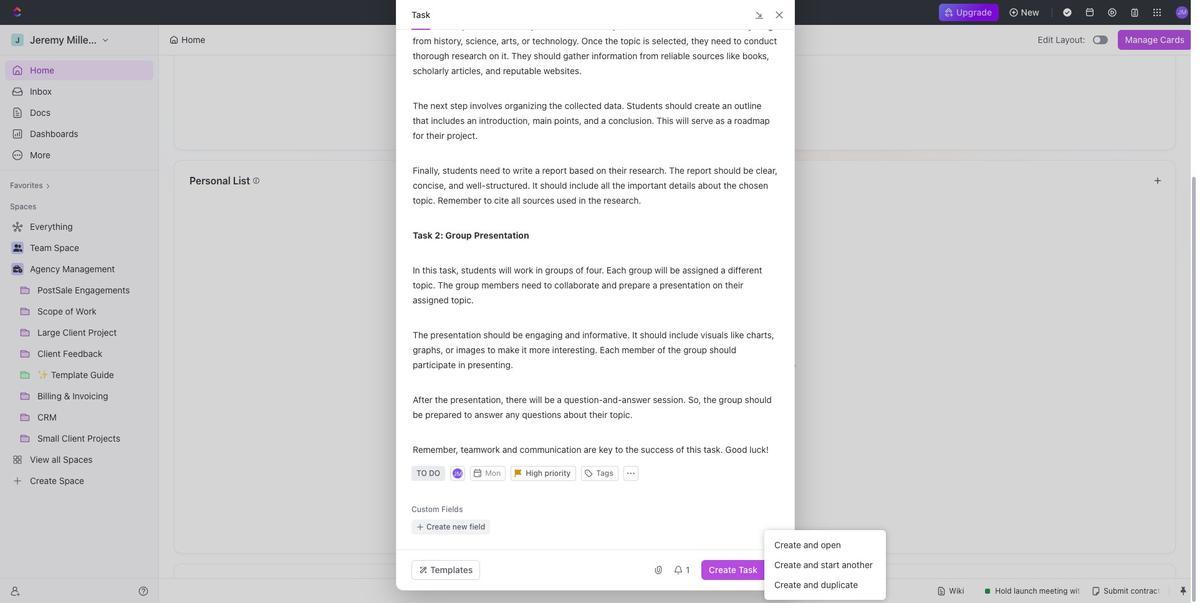 Task type: locate. For each thing, give the bounding box(es) containing it.
and inside finally, students need to write a report based on their research. the report should be clear, concise, and well-structured. it should include all the important details about the chosen topic. remember to cite all sources used in the research.
[[449, 180, 464, 191]]

for up by
[[637, 361, 647, 370]]

for down the that
[[413, 130, 424, 141]]

to inside after the presentation, there will be a question-and-answer session. so, the group should be prepared to answer any questions about their topic.
[[464, 410, 472, 420]]

the inside the next step involves organizing the collected data. students should create an outline that includes an introduction, main points, and a conclusion. this will serve as a roadmap for their project.
[[413, 100, 428, 111]]

1 vertical spatial like
[[731, 330, 744, 341]]

agency
[[30, 264, 60, 274]]

task.
[[704, 445, 723, 455]]

assigned left different
[[683, 265, 719, 276]]

1 horizontal spatial for
[[637, 361, 647, 370]]

this right in
[[422, 265, 437, 276]]

a right prepare
[[653, 280, 658, 291]]

1 vertical spatial or
[[446, 345, 454, 355]]

in down 'images'
[[458, 360, 465, 370]]

a
[[598, 21, 603, 31], [601, 115, 606, 126], [727, 115, 732, 126], [535, 165, 540, 176], [721, 265, 726, 276], [653, 280, 658, 291], [609, 361, 613, 370], [681, 394, 685, 403], [557, 395, 562, 405]]

2 horizontal spatial in
[[579, 195, 586, 206]]

create and start another
[[775, 560, 873, 571]]

like left the books,
[[727, 51, 740, 61]]

0 vertical spatial is
[[643, 36, 650, 46]]

0 vertical spatial need
[[711, 36, 731, 46]]

0 horizontal spatial include
[[570, 180, 599, 191]]

0 vertical spatial about
[[698, 180, 721, 191]]

are right here
[[759, 361, 770, 370]]

1 vertical spatial are
[[759, 361, 770, 370]]

be inside finally, students need to write a report based on their research. the report should be clear, concise, and well-structured. it should include all the important details about the chosen topic. remember to cite all sources used in the research.
[[743, 165, 754, 176]]

1 vertical spatial sources
[[523, 195, 555, 206]]

0 vertical spatial home
[[181, 34, 205, 45]]

0 horizontal spatial sources
[[523, 195, 555, 206]]

sources
[[693, 51, 724, 61], [523, 195, 555, 206]]

home
[[616, 361, 635, 370]]

or right arts,
[[522, 36, 530, 46]]

1 vertical spatial is
[[601, 361, 607, 370]]

in inside "in this task, students will work in groups of four. each group will be assigned a different topic. the group members need to collaborate and prepare a presentation on their assigned topic."
[[536, 265, 543, 276]]

0 vertical spatial or
[[522, 36, 530, 46]]

about inside finally, students need to write a report based on their research. the report should be clear, concise, and well-structured. it should include all the important details about the chosen topic. remember to cite all sources used in the research.
[[698, 180, 721, 191]]

it
[[522, 345, 527, 355]]

should
[[534, 51, 561, 61], [665, 100, 692, 111], [714, 165, 741, 176], [540, 180, 567, 191], [484, 330, 511, 341], [640, 330, 667, 341], [710, 345, 736, 355], [745, 395, 772, 405]]

organizing
[[505, 100, 547, 111]]

need inside finally, students need to write a report based on their research. the report should be clear, concise, and well-structured. it should include all the important details about the chosen topic. remember to cite all sources used in the research.
[[480, 165, 500, 176]]

1 vertical spatial in
[[536, 265, 543, 276]]

should down "technology."
[[534, 51, 561, 61]]

students
[[627, 100, 663, 111]]

a inside after the presentation, there will be a question-and-answer session. so, the group should be prepared to answer any questions about their topic.
[[557, 395, 562, 405]]

and inside "in this task, students will work in groups of four. each group will be assigned a different topic. the group members need to collaborate and prepare a presentation on their assigned topic."
[[602, 280, 617, 291]]

create
[[695, 100, 720, 111]]

each down informative.
[[600, 345, 620, 355]]

the up graphs,
[[413, 330, 428, 341]]

the up information
[[605, 36, 618, 46]]

research. up important
[[629, 165, 667, 176]]

to down presentation, on the left bottom of the page
[[464, 410, 472, 420]]

1 vertical spatial this
[[422, 265, 437, 276]]

like inside the presentation should be engaging and informative. it should include visuals like charts, graphs, or images to make it more interesting. each member of the group should participate in presenting.
[[731, 330, 744, 341]]

1 vertical spatial need
[[480, 165, 500, 176]]

used
[[557, 195, 577, 206]]

or
[[522, 36, 530, 46], [446, 345, 454, 355]]

0 vertical spatial on
[[489, 51, 499, 61]]

edit
[[1038, 34, 1054, 45]]

topic. down the concise,
[[413, 195, 436, 206]]

the down 2:
[[438, 280, 453, 291]]

2 horizontal spatial need
[[711, 36, 731, 46]]

students inside "in this task, students will work in groups of four. each group will be assigned a different topic. the group members need to collaborate and prepare a presentation on their assigned topic."
[[461, 265, 496, 276]]

it inside for this task, students are required to choose a topic of their interest. it could be anything from history, science, arts, or technology. once the topic is selected, they need to conduct thorough research on it. they should gather information from reliable sources like books, scholarly articles, and reputable websites.
[[694, 21, 699, 31]]

task for task
[[412, 9, 431, 20]]

of inside "in this task, students will work in groups of four. each group will be assigned a different topic. the group members need to collaborate and prepare a presentation on their assigned topic."
[[576, 265, 584, 276]]

task
[[412, 9, 431, 20], [413, 230, 433, 241], [739, 565, 758, 576]]

0 vertical spatial presentation
[[660, 280, 710, 291]]

create inside dialog
[[709, 565, 736, 576]]

in
[[579, 195, 586, 206], [536, 265, 543, 276], [458, 360, 465, 370]]

1 horizontal spatial sources
[[693, 51, 724, 61]]

after
[[413, 395, 433, 405]]

agency management link
[[30, 259, 151, 279]]

or inside for this task, students are required to choose a topic of their interest. it could be anything from history, science, arts, or technology. once the topic is selected, they need to conduct thorough research on it. they should gather information from reliable sources like books, scholarly articles, and reputable websites.
[[522, 36, 530, 46]]

the up the that
[[413, 100, 428, 111]]

private
[[772, 361, 796, 370]]

be inside the presentation should be engaging and informative. it should include visuals like charts, graphs, or images to make it more interesting. each member of the group should participate in presenting.
[[513, 330, 523, 341]]

create for create and duplicate
[[775, 580, 801, 591]]

1 vertical spatial for
[[637, 361, 647, 370]]

1 horizontal spatial on
[[596, 165, 606, 176]]

should up make
[[484, 330, 511, 341]]

and up interesting. at the bottom of page
[[565, 330, 580, 341]]

1 vertical spatial an
[[467, 115, 477, 126]]

students
[[467, 21, 502, 31], [443, 165, 478, 176], [461, 265, 496, 276]]

after the presentation, there will be a question-and-answer session. so, the group should be prepared to answer any questions about their topic.
[[413, 395, 774, 420]]

topic. down and-
[[610, 410, 633, 420]]

list inside personal list is a home for your tasks. tasks created here are private by default.
[[587, 361, 599, 370]]

their down different
[[725, 280, 744, 291]]

1 horizontal spatial or
[[522, 36, 530, 46]]

0 horizontal spatial are
[[505, 21, 517, 31]]

topic
[[605, 21, 625, 31], [621, 36, 641, 46]]

1 horizontal spatial an
[[722, 100, 732, 111]]

1 horizontal spatial are
[[584, 445, 597, 455]]

group left 'members'
[[456, 280, 479, 291]]

answer down presentation, on the left bottom of the page
[[475, 410, 503, 420]]

create for create and open
[[775, 540, 801, 551]]

and down collected
[[584, 115, 599, 126]]

students inside finally, students need to write a report based on their research. the report should be clear, concise, and well-structured. it should include all the important details about the chosen topic. remember to cite all sources used in the research.
[[443, 165, 478, 176]]

1 horizontal spatial assigned
[[683, 265, 719, 276]]

0 horizontal spatial answer
[[475, 410, 503, 420]]

0 horizontal spatial it
[[533, 180, 538, 191]]

it up member
[[632, 330, 638, 341]]

on inside "in this task, students will work in groups of four. each group will be assigned a different topic. the group members need to collaborate and prepare a presentation on their assigned topic."
[[713, 280, 723, 291]]

to right key
[[615, 445, 623, 455]]

in inside the presentation should be engaging and informative. it should include visuals like charts, graphs, or images to make it more interesting. each member of the group should participate in presenting.
[[458, 360, 465, 370]]

0 vertical spatial all
[[601, 180, 610, 191]]

task, inside for this task, students are required to choose a topic of their interest. it could be anything from history, science, arts, or technology. once the topic is selected, they need to conduct thorough research on it. they should gather information from reliable sources like books, scholarly articles, and reputable websites.
[[445, 21, 465, 31]]

a left home
[[609, 361, 613, 370]]

1 horizontal spatial in
[[536, 265, 543, 276]]

assigned down in
[[413, 295, 449, 306]]

and down create and start another
[[804, 580, 819, 591]]

each inside "in this task, students will work in groups of four. each group will be assigned a different topic. the group members need to collaborate and prepare a presentation on their assigned topic."
[[607, 265, 626, 276]]

are up arts,
[[505, 21, 517, 31]]

for inside the next step involves organizing the collected data. students should create an outline that includes an introduction, main points, and a conclusion. this will serve as a roadmap for their project.
[[413, 130, 424, 141]]

2 vertical spatial task
[[739, 565, 758, 576]]

1 vertical spatial it
[[533, 180, 538, 191]]

2 vertical spatial it
[[632, 330, 638, 341]]

their up selected,
[[638, 21, 656, 31]]

0 horizontal spatial for
[[413, 130, 424, 141]]

task,
[[445, 21, 465, 31], [439, 265, 459, 276]]

0 horizontal spatial is
[[601, 361, 607, 370]]

for
[[413, 130, 424, 141], [637, 361, 647, 370]]

group inside the presentation should be engaging and informative. it should include visuals like charts, graphs, or images to make it more interesting. each member of the group should participate in presenting.
[[684, 345, 707, 355]]

me
[[248, 579, 262, 591]]

0 vertical spatial from
[[413, 36, 432, 46]]

an up 'as' at the right top of page
[[722, 100, 732, 111]]

students up "well-"
[[443, 165, 478, 176]]

will inside the next step involves organizing the collected data. students should create an outline that includes an introduction, main points, and a conclusion. this will serve as a roadmap for their project.
[[676, 115, 689, 126]]

tasks
[[690, 361, 710, 370]]

the up details
[[669, 165, 685, 176]]

1 horizontal spatial include
[[669, 330, 699, 341]]

2 horizontal spatial on
[[713, 280, 723, 291]]

on up visuals
[[713, 280, 723, 291]]

is inside for this task, students are required to choose a topic of their interest. it could be anything from history, science, arts, or technology. once the topic is selected, they need to conduct thorough research on it. they should gather information from reliable sources like books, scholarly articles, and reputable websites.
[[643, 36, 650, 46]]

all
[[601, 180, 610, 191], [511, 195, 520, 206]]

selected,
[[652, 36, 689, 46]]

the up the points,
[[549, 100, 562, 111]]

1 horizontal spatial personal
[[554, 361, 585, 370]]

personal list is a home for your tasks. tasks created here are private by default.
[[554, 361, 796, 380]]

2 vertical spatial in
[[458, 360, 465, 370]]

are for for this task, students are required to choose a topic of their interest. it could be anything from history, science, arts, or technology. once the topic is selected, they need to conduct thorough research on it. they should gather information from reliable sources like books, scholarly articles, and reputable websites.
[[505, 21, 517, 31]]

1 vertical spatial home
[[30, 65, 54, 75]]

make
[[498, 345, 520, 355]]

1 vertical spatial on
[[596, 165, 606, 176]]

should inside for this task, students are required to choose a topic of their interest. it could be anything from history, science, arts, or technology. once the topic is selected, they need to conduct thorough research on it. they should gather information from reliable sources like books, scholarly articles, and reputable websites.
[[534, 51, 561, 61]]

a inside finally, students need to write a report based on their research. the report should be clear, concise, and well-structured. it should include all the important details about the chosen topic. remember to cite all sources used in the research.
[[535, 165, 540, 176]]

1 vertical spatial students
[[443, 165, 478, 176]]

need up "well-"
[[480, 165, 500, 176]]

report left based
[[542, 165, 567, 176]]

about down question-
[[564, 410, 587, 420]]

or left 'images'
[[446, 345, 454, 355]]

in right the used at the left top of page
[[579, 195, 586, 206]]

to left cite
[[484, 195, 492, 206]]

is inside personal list is a home for your tasks. tasks created here are private by default.
[[601, 361, 607, 370]]

0 vertical spatial list
[[233, 175, 250, 186]]

0 horizontal spatial about
[[564, 410, 587, 420]]

2 horizontal spatial are
[[759, 361, 770, 370]]

0 vertical spatial students
[[467, 21, 502, 31]]

0 horizontal spatial an
[[467, 115, 477, 126]]

presenting.
[[468, 360, 513, 370]]

teamwork
[[461, 445, 500, 455]]

here
[[741, 361, 756, 370]]

personal inside personal list is a home for your tasks. tasks created here are private by default.
[[554, 361, 585, 370]]

the right task
[[704, 395, 717, 405]]

need down could
[[711, 36, 731, 46]]

group down created
[[719, 395, 743, 405]]

1 horizontal spatial it
[[632, 330, 638, 341]]

0 vertical spatial are
[[505, 21, 517, 31]]

0 horizontal spatial need
[[480, 165, 500, 176]]

their inside the next step involves organizing the collected data. students should create an outline that includes an introduction, main points, and a conclusion. this will serve as a roadmap for their project.
[[426, 130, 445, 141]]

are inside for this task, students are required to choose a topic of their interest. it could be anything from history, science, arts, or technology. once the topic is selected, they need to conduct thorough research on it. they should gather information from reliable sources like books, scholarly articles, and reputable websites.
[[505, 21, 517, 31]]

is left selected,
[[643, 36, 650, 46]]

1 vertical spatial task,
[[439, 265, 459, 276]]

each inside the presentation should be engaging and informative. it should include visuals like charts, graphs, or images to make it more interesting. each member of the group should participate in presenting.
[[600, 345, 620, 355]]

1 horizontal spatial home
[[181, 34, 205, 45]]

all left important
[[601, 180, 610, 191]]

2 vertical spatial this
[[687, 445, 701, 455]]

0 horizontal spatial list
[[233, 175, 250, 186]]

2 vertical spatial students
[[461, 265, 496, 276]]

0 vertical spatial sources
[[693, 51, 724, 61]]

involves
[[470, 100, 503, 111]]

create for create a task
[[655, 394, 679, 403]]

0 vertical spatial answer
[[622, 395, 651, 405]]

0 vertical spatial it
[[694, 21, 699, 31]]

should inside the next step involves organizing the collected data. students should create an outline that includes an introduction, main points, and a conclusion. this will serve as a roadmap for their project.
[[665, 100, 692, 111]]

0 vertical spatial topic
[[605, 21, 625, 31]]

0 vertical spatial include
[[570, 180, 599, 191]]

concise,
[[413, 180, 446, 191]]

assigned
[[683, 265, 719, 276], [413, 295, 449, 306]]

students inside for this task, students are required to choose a topic of their interest. it could be anything from history, science, arts, or technology. once the topic is selected, they need to conduct thorough research on it. they should gather information from reliable sources like books, scholarly articles, and reputable websites.
[[467, 21, 502, 31]]

0 horizontal spatial personal
[[190, 175, 231, 186]]

personal for personal list is a home for your tasks. tasks created here are private by default.
[[554, 361, 585, 370]]

0 horizontal spatial home
[[30, 65, 54, 75]]

write
[[513, 165, 533, 176]]

start
[[821, 560, 840, 571]]

1 vertical spatial each
[[600, 345, 620, 355]]

1 vertical spatial task
[[413, 230, 433, 241]]

history,
[[434, 36, 463, 46]]

to down the groups
[[544, 280, 552, 291]]

dialog
[[396, 0, 795, 591]]

2 vertical spatial need
[[522, 280, 542, 291]]

dashboards
[[30, 128, 78, 139]]

it inside finally, students need to write a report based on their research. the report should be clear, concise, and well-structured. it should include all the important details about the chosen topic. remember to cite all sources used in the research.
[[533, 180, 538, 191]]

of up collaborate
[[576, 265, 584, 276]]

an
[[722, 100, 732, 111], [467, 115, 477, 126]]

0 vertical spatial personal
[[190, 175, 231, 186]]

a inside button
[[681, 394, 685, 403]]

the up tasks.
[[668, 345, 681, 355]]

manage
[[1125, 34, 1158, 45]]

1 vertical spatial presentation
[[431, 330, 481, 341]]

need
[[711, 36, 731, 46], [480, 165, 500, 176], [522, 280, 542, 291]]

from down selected,
[[640, 51, 659, 61]]

students up 'members'
[[461, 265, 496, 276]]

create for create and start another
[[775, 560, 801, 571]]

task, for history,
[[445, 21, 465, 31]]

2 vertical spatial on
[[713, 280, 723, 291]]

task, right in
[[439, 265, 459, 276]]

created
[[712, 361, 739, 370]]

their inside after the presentation, there will be a question-and-answer session. so, the group should be prepared to answer any questions about their topic.
[[589, 410, 608, 420]]

each
[[607, 265, 626, 276], [600, 345, 620, 355]]

0 vertical spatial each
[[607, 265, 626, 276]]

group
[[629, 265, 652, 276], [456, 280, 479, 291], [684, 345, 707, 355], [719, 395, 743, 405]]

questions
[[522, 410, 561, 420]]

1 vertical spatial answer
[[475, 410, 503, 420]]

are left key
[[584, 445, 597, 455]]

the left important
[[612, 180, 625, 191]]

of inside for this task, students are required to choose a topic of their interest. it could be anything from history, science, arts, or technology. once the topic is selected, they need to conduct thorough research on it. they should gather information from reliable sources like books, scholarly articles, and reputable websites.
[[627, 21, 636, 31]]

on
[[489, 51, 499, 61], [596, 165, 606, 176], [713, 280, 723, 291]]

is left home
[[601, 361, 607, 370]]

a right 'as' at the right top of page
[[727, 115, 732, 126]]

2 vertical spatial are
[[584, 445, 597, 455]]

member
[[622, 345, 655, 355]]

and left open
[[804, 540, 819, 551]]

0 vertical spatial assigned
[[683, 265, 719, 276]]

1 horizontal spatial is
[[643, 36, 650, 46]]

the next step involves organizing the collected data. students should create an outline that includes an introduction, main points, and a conclusion. this will serve as a roadmap for their project.
[[413, 100, 772, 141]]

sources left the used at the left top of page
[[523, 195, 555, 206]]

different
[[728, 265, 762, 276]]

0 horizontal spatial or
[[446, 345, 454, 355]]

this for from
[[428, 21, 443, 31]]

are
[[505, 21, 517, 31], [759, 361, 770, 370], [584, 445, 597, 455]]

0 horizontal spatial assigned
[[413, 295, 449, 306]]

group up tasks
[[684, 345, 707, 355]]

the
[[413, 100, 428, 111], [669, 165, 685, 176], [438, 280, 453, 291], [413, 330, 428, 341]]

0 horizontal spatial from
[[413, 36, 432, 46]]

1 vertical spatial include
[[669, 330, 699, 341]]

business time image
[[13, 266, 22, 273]]

should up this
[[665, 100, 692, 111]]

0 vertical spatial for
[[413, 130, 424, 141]]

0 vertical spatial an
[[722, 100, 732, 111]]

the inside "in this task, students will work in groups of four. each group will be assigned a different topic. the group members need to collaborate and prepare a presentation on their assigned topic."
[[438, 280, 453, 291]]

topic. up 'images'
[[451, 295, 474, 306]]

all right cite
[[511, 195, 520, 206]]

1 horizontal spatial list
[[587, 361, 599, 370]]

about
[[698, 180, 721, 191], [564, 410, 587, 420]]

1 horizontal spatial about
[[698, 180, 721, 191]]

research.
[[629, 165, 667, 176], [604, 195, 641, 206]]

task, inside "in this task, students will work in groups of four. each group will be assigned a different topic. the group members need to collaborate and prepare a presentation on their assigned topic."
[[439, 265, 459, 276]]

on right based
[[596, 165, 606, 176]]

gather
[[563, 51, 589, 61]]

introduction,
[[479, 115, 530, 126]]

a left so,
[[681, 394, 685, 403]]

1 vertical spatial about
[[564, 410, 587, 420]]

0 vertical spatial this
[[428, 21, 443, 31]]

need inside for this task, students are required to choose a topic of their interest. it could be anything from history, science, arts, or technology. once the topic is selected, they need to conduct thorough research on it. they should gather information from reliable sources like books, scholarly articles, and reputable websites.
[[711, 36, 731, 46]]

remember, teamwork and communication are key to the success of this task. good luck!
[[413, 445, 769, 455]]

need down work
[[522, 280, 542, 291]]

and up remember
[[449, 180, 464, 191]]

research. down important
[[604, 195, 641, 206]]

their right based
[[609, 165, 627, 176]]

0 horizontal spatial on
[[489, 51, 499, 61]]

0 vertical spatial in
[[579, 195, 586, 206]]

0 horizontal spatial in
[[458, 360, 465, 370]]

1 horizontal spatial from
[[640, 51, 659, 61]]

1 horizontal spatial need
[[522, 280, 542, 291]]

students for will
[[461, 265, 496, 276]]

1 vertical spatial personal
[[554, 361, 585, 370]]

and inside the next step involves organizing the collected data. students should create an outline that includes an introduction, main points, and a conclusion. this will serve as a roadmap for their project.
[[584, 115, 599, 126]]

create inside button
[[775, 580, 801, 591]]

answer
[[622, 395, 651, 405], [475, 410, 503, 420]]

to left conduct
[[734, 36, 742, 46]]

their inside for this task, students are required to choose a topic of their interest. it could be anything from history, science, arts, or technology. once the topic is selected, they need to conduct thorough research on it. they should gather information from reliable sources like books, scholarly articles, and reputable websites.
[[638, 21, 656, 31]]

this left task.
[[687, 445, 701, 455]]

outline
[[735, 100, 762, 111]]

this inside for this task, students are required to choose a topic of their interest. it could be anything from history, science, arts, or technology. once the topic is selected, they need to conduct thorough research on it. they should gather information from reliable sources like books, scholarly articles, and reputable websites.
[[428, 21, 443, 31]]

conclusion.
[[608, 115, 654, 126]]

an up project.
[[467, 115, 477, 126]]

answer down by
[[622, 395, 651, 405]]

and right articles,
[[486, 65, 501, 76]]

1 vertical spatial from
[[640, 51, 659, 61]]

points,
[[554, 115, 582, 126]]

sources inside for this task, students are required to choose a topic of their interest. it could be anything from history, science, arts, or technology. once the topic is selected, they need to conduct thorough research on it. they should gather information from reliable sources like books, scholarly articles, and reputable websites.
[[693, 51, 724, 61]]

of up information
[[627, 21, 636, 31]]

it up they
[[694, 21, 699, 31]]

1 horizontal spatial all
[[601, 180, 610, 191]]

it down write
[[533, 180, 538, 191]]

in right work
[[536, 265, 543, 276]]

each right four.
[[607, 265, 626, 276]]

and
[[486, 65, 501, 76], [584, 115, 599, 126], [449, 180, 464, 191], [602, 280, 617, 291], [565, 330, 580, 341], [503, 445, 518, 455], [804, 540, 819, 551], [804, 560, 819, 571], [804, 580, 819, 591]]

sources down they
[[693, 51, 724, 61]]

sources inside finally, students need to write a report based on their research. the report should be clear, concise, and well-structured. it should include all the important details about the chosen topic. remember to cite all sources used in the research.
[[523, 195, 555, 206]]

be
[[726, 21, 736, 31], [743, 165, 754, 176], [670, 265, 680, 276], [513, 330, 523, 341], [545, 395, 555, 405], [413, 410, 423, 420]]

presentation up 'images'
[[431, 330, 481, 341]]

this inside "in this task, students will work in groups of four. each group will be assigned a different topic. the group members need to collaborate and prepare a presentation on their assigned topic."
[[422, 265, 437, 276]]

like right visuals
[[731, 330, 744, 341]]

should down here
[[745, 395, 772, 405]]

1 horizontal spatial presentation
[[660, 280, 710, 291]]

question-
[[564, 395, 603, 405]]



Task type: describe. For each thing, give the bounding box(es) containing it.
participate
[[413, 360, 456, 370]]

personal for personal list
[[190, 175, 231, 186]]

create and duplicate button
[[770, 576, 881, 596]]

include inside the presentation should be engaging and informative. it should include visuals like charts, graphs, or images to make it more interesting. each member of the group should participate in presenting.
[[669, 330, 699, 341]]

be inside "in this task, students will work in groups of four. each group will be assigned a different topic. the group members need to collaborate and prepare a presentation on their assigned topic."
[[670, 265, 680, 276]]

a inside personal list is a home for your tasks. tasks created here are private by default.
[[609, 361, 613, 370]]

presentation
[[474, 230, 529, 241]]

topic. inside finally, students need to write a report based on their research. the report should be clear, concise, and well-structured. it should include all the important details about the chosen topic. remember to cite all sources used in the research.
[[413, 195, 436, 206]]

docs link
[[5, 103, 153, 123]]

sidebar navigation
[[0, 25, 159, 604]]

your
[[649, 361, 665, 370]]

and inside the presentation should be engaging and informative. it should include visuals like charts, graphs, or images to make it more interesting. each member of the group should participate in presenting.
[[565, 330, 580, 341]]

and inside for this task, students are required to choose a topic of their interest. it could be anything from history, science, arts, or technology. once the topic is selected, they need to conduct thorough research on it. they should gather information from reliable sources like books, scholarly articles, and reputable websites.
[[486, 65, 501, 76]]

or inside the presentation should be engaging and informative. it should include visuals like charts, graphs, or images to make it more interesting. each member of the group should participate in presenting.
[[446, 345, 454, 355]]

key
[[599, 445, 613, 455]]

for
[[413, 21, 426, 31]]

important
[[628, 180, 667, 191]]

list for personal list is a home for your tasks. tasks created here are private by default.
[[587, 361, 599, 370]]

the right the used at the left top of page
[[588, 195, 601, 206]]

upgrade
[[957, 7, 993, 17]]

fields
[[442, 505, 463, 514]]

spaces
[[10, 202, 36, 211]]

upgrade link
[[939, 4, 999, 21]]

2 report from the left
[[687, 165, 712, 176]]

finally,
[[413, 165, 440, 176]]

scholarly
[[413, 65, 449, 76]]

chosen
[[739, 180, 768, 191]]

interesting.
[[552, 345, 598, 355]]

presentation inside the presentation should be engaging and informative. it should include visuals like charts, graphs, or images to make it more interesting. each member of the group should participate in presenting.
[[431, 330, 481, 341]]

for inside personal list is a home for your tasks. tasks created here are private by default.
[[637, 361, 647, 370]]

should inside after the presentation, there will be a question-and-answer session. so, the group should be prepared to answer any questions about their topic.
[[745, 395, 772, 405]]

details
[[669, 180, 696, 191]]

any
[[506, 410, 520, 420]]

group inside after the presentation, there will be a question-and-answer session. so, the group should be prepared to answer any questions about their topic.
[[719, 395, 743, 405]]

personal list
[[190, 175, 250, 186]]

their inside finally, students need to write a report based on their research. the report should be clear, concise, and well-structured. it should include all the important details about the chosen topic. remember to cite all sources used in the research.
[[609, 165, 627, 176]]

1 vertical spatial research.
[[604, 195, 641, 206]]

good
[[726, 445, 747, 455]]

by
[[635, 371, 644, 380]]

websites.
[[544, 65, 582, 76]]

to up structured.
[[503, 165, 511, 176]]

project.
[[447, 130, 478, 141]]

should up member
[[640, 330, 667, 341]]

presentation inside "in this task, students will work in groups of four. each group will be assigned a different topic. the group members need to collaborate and prepare a presentation on their assigned topic."
[[660, 280, 710, 291]]

about inside after the presentation, there will be a question-and-answer session. so, the group should be prepared to answer any questions about their topic.
[[564, 410, 587, 420]]

are for remember, teamwork and communication are key to the success of this task. good luck!
[[584, 445, 597, 455]]

it.
[[502, 51, 509, 61]]

serve
[[691, 115, 713, 126]]

arts,
[[501, 36, 519, 46]]

once
[[582, 36, 603, 46]]

luck!
[[750, 445, 769, 455]]

like inside for this task, students are required to choose a topic of their interest. it could be anything from history, science, arts, or technology. once the topic is selected, they need to conduct thorough research on it. they should gather information from reliable sources like books, scholarly articles, and reputable websites.
[[727, 51, 740, 61]]

thorough
[[413, 51, 449, 61]]

the left the success
[[626, 445, 639, 455]]

information
[[592, 51, 638, 61]]

more
[[529, 345, 550, 355]]

the up prepared
[[435, 395, 448, 405]]

cards
[[1161, 34, 1185, 45]]

create task button
[[701, 561, 765, 581]]

dialog containing task
[[396, 0, 795, 591]]

1 report from the left
[[542, 165, 567, 176]]

dashboards link
[[5, 124, 153, 144]]

anything
[[739, 21, 773, 31]]

this
[[657, 115, 674, 126]]

custom
[[412, 505, 440, 514]]

groups
[[545, 265, 573, 276]]

need inside "in this task, students will work in groups of four. each group will be assigned a different topic. the group members need to collaborate and prepare a presentation on their assigned topic."
[[522, 280, 542, 291]]

images
[[456, 345, 485, 355]]

remember,
[[413, 445, 458, 455]]

cite
[[494, 195, 509, 206]]

prepare
[[619, 280, 650, 291]]

create and duplicate
[[775, 580, 858, 591]]

the inside the presentation should be engaging and informative. it should include visuals like charts, graphs, or images to make it more interesting. each member of the group should participate in presenting.
[[668, 345, 681, 355]]

assigned
[[190, 579, 233, 591]]

home inside sidebar navigation
[[30, 65, 54, 75]]

should up chosen on the right top of the page
[[714, 165, 741, 176]]

and right teamwork
[[503, 445, 518, 455]]

their inside "in this task, students will work in groups of four. each group will be assigned a different topic. the group members need to collaborate and prepare a presentation on their assigned topic."
[[725, 280, 744, 291]]

that
[[413, 115, 429, 126]]

home link
[[5, 60, 153, 80]]

to inside "in this task, students will work in groups of four. each group will be assigned a different topic. the group members need to collaborate and prepare a presentation on their assigned topic."
[[544, 280, 552, 291]]

to left me
[[236, 579, 245, 591]]

should up the used at the left top of page
[[540, 180, 567, 191]]

the left chosen on the right top of the page
[[724, 180, 737, 191]]

to up "technology."
[[556, 21, 564, 31]]

a left different
[[721, 265, 726, 276]]

task
[[687, 394, 703, 403]]

default.
[[646, 371, 673, 380]]

session.
[[653, 395, 686, 405]]

list for personal list
[[233, 175, 250, 186]]

task for task 2: group presentation
[[413, 230, 433, 241]]

include inside finally, students need to write a report based on their research. the report should be clear, concise, and well-structured. it should include all the important details about the chosen topic. remember to cite all sources used in the research.
[[570, 180, 599, 191]]

there
[[506, 395, 527, 405]]

should up created
[[710, 345, 736, 355]]

inbox link
[[5, 82, 153, 102]]

group up prepare
[[629, 265, 652, 276]]

it inside the presentation should be engaging and informative. it should include visuals like charts, graphs, or images to make it more interesting. each member of the group should participate in presenting.
[[632, 330, 638, 341]]

on inside for this task, students are required to choose a topic of their interest. it could be anything from history, science, arts, or technology. once the topic is selected, they need to conduct thorough research on it. they should gather information from reliable sources like books, scholarly articles, and reputable websites.
[[489, 51, 499, 61]]

in this task, students will work in groups of four. each group will be assigned a different topic. the group members need to collaborate and prepare a presentation on their assigned topic.
[[413, 265, 765, 306]]

of right the success
[[676, 445, 684, 455]]

are inside personal list is a home for your tasks. tasks created here are private by default.
[[759, 361, 770, 370]]

create for create task
[[709, 565, 736, 576]]

choose
[[566, 21, 595, 31]]

and left start
[[804, 560, 819, 571]]

1 vertical spatial all
[[511, 195, 520, 206]]

on inside finally, students need to write a report based on their research. the report should be clear, concise, and well-structured. it should include all the important details about the chosen topic. remember to cite all sources used in the research.
[[596, 165, 606, 176]]

topic. down in
[[413, 280, 436, 291]]

includes
[[431, 115, 465, 126]]

task 2: group presentation
[[413, 230, 529, 241]]

engaging
[[525, 330, 563, 341]]

interest.
[[659, 21, 692, 31]]

they
[[691, 36, 709, 46]]

and-
[[603, 395, 622, 405]]

this for topic.
[[422, 265, 437, 276]]

a inside for this task, students are required to choose a topic of their interest. it could be anything from history, science, arts, or technology. once the topic is selected, they need to conduct thorough research on it. they should gather information from reliable sources like books, scholarly articles, and reputable websites.
[[598, 21, 603, 31]]

edit layout:
[[1038, 34, 1086, 45]]

and inside button
[[804, 580, 819, 591]]

of inside the presentation should be engaging and informative. it should include visuals like charts, graphs, or images to make it more interesting. each member of the group should participate in presenting.
[[658, 345, 666, 355]]

new
[[1021, 7, 1040, 17]]

task inside button
[[739, 565, 758, 576]]

the inside the next step involves organizing the collected data. students should create an outline that includes an introduction, main points, and a conclusion. this will serve as a roadmap for their project.
[[549, 100, 562, 111]]

the presentation should be engaging and informative. it should include visuals like charts, graphs, or images to make it more interesting. each member of the group should participate in presenting.
[[413, 330, 777, 370]]

the inside finally, students need to write a report based on their research. the report should be clear, concise, and well-structured. it should include all the important details about the chosen topic. remember to cite all sources used in the research.
[[669, 165, 685, 176]]

topic. inside after the presentation, there will be a question-and-answer session. so, the group should be prepared to answer any questions about their topic.
[[610, 410, 633, 420]]

science,
[[466, 36, 499, 46]]

students for are
[[467, 21, 502, 31]]

visuals
[[701, 330, 728, 341]]

well-
[[466, 180, 486, 191]]

reputable
[[503, 65, 541, 76]]

next
[[431, 100, 448, 111]]

0 vertical spatial research.
[[629, 165, 667, 176]]

1 vertical spatial assigned
[[413, 295, 449, 306]]

open
[[821, 540, 841, 551]]

graphs,
[[413, 345, 443, 355]]

the inside the presentation should be engaging and informative. it should include visuals like charts, graphs, or images to make it more interesting. each member of the group should participate in presenting.
[[413, 330, 428, 341]]

manage cards
[[1125, 34, 1185, 45]]

will inside after the presentation, there will be a question-and-answer session. so, the group should be prepared to answer any questions about their topic.
[[529, 395, 542, 405]]

favorites button
[[5, 178, 55, 193]]

agency management
[[30, 264, 115, 274]]

four.
[[586, 265, 604, 276]]

collaborate
[[555, 280, 600, 291]]

group
[[446, 230, 472, 241]]

management
[[62, 264, 115, 274]]

the inside for this task, students are required to choose a topic of their interest. it could be anything from history, science, arts, or technology. once the topic is selected, they need to conduct thorough research on it. they should gather information from reliable sources like books, scholarly articles, and reputable websites.
[[605, 36, 618, 46]]

to inside the presentation should be engaging and informative. it should include visuals like charts, graphs, or images to make it more interesting. each member of the group should participate in presenting.
[[488, 345, 496, 355]]

a down data. at the right of page
[[601, 115, 606, 126]]

1 horizontal spatial answer
[[622, 395, 651, 405]]

be inside for this task, students are required to choose a topic of their interest. it could be anything from history, science, arts, or technology. once the topic is selected, they need to conduct thorough research on it. they should gather information from reliable sources like books, scholarly articles, and reputable websites.
[[726, 21, 736, 31]]

in
[[413, 265, 420, 276]]

task, for the
[[439, 265, 459, 276]]

remember
[[438, 195, 482, 206]]

another
[[842, 560, 873, 571]]

as
[[716, 115, 725, 126]]

1 vertical spatial topic
[[621, 36, 641, 46]]

in inside finally, students need to write a report based on their research. the report should be clear, concise, and well-structured. it should include all the important details about the chosen topic. remember to cite all sources used in the research.
[[579, 195, 586, 206]]

charts,
[[747, 330, 774, 341]]



Task type: vqa. For each thing, say whether or not it's contained in the screenshot.
sources
yes



